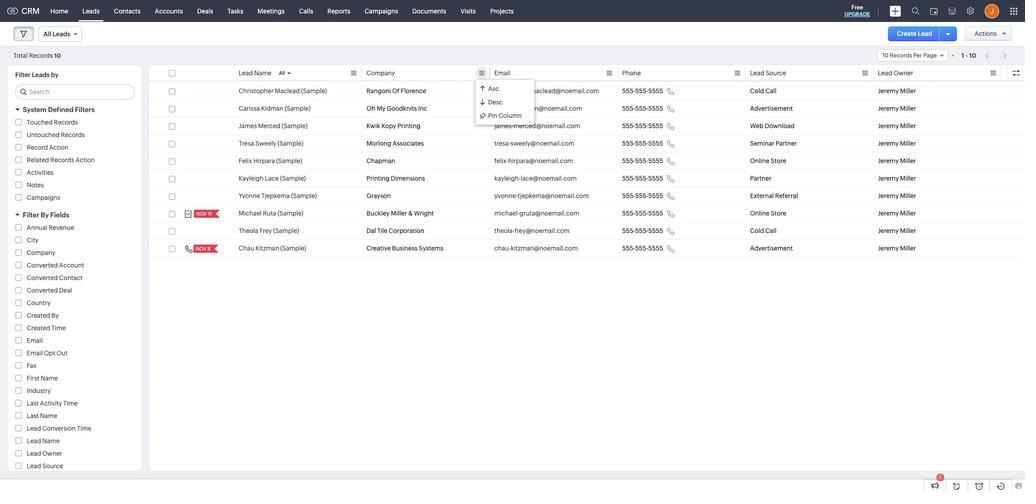 Task type: vqa. For each thing, say whether or not it's contained in the screenshot.
the rightmost Http://Truhlarandtruhlartech.Com/
no



Task type: locate. For each thing, give the bounding box(es) containing it.
0 vertical spatial converted
[[27, 262, 58, 269]]

kwik kopy printing
[[367, 122, 421, 130]]

2 advertisement from the top
[[751, 245, 794, 252]]

(sample) up kayleigh lace (sample)
[[276, 157, 302, 164]]

6 jeremy miller from the top
[[879, 175, 917, 182]]

1 vertical spatial cold
[[751, 227, 765, 234]]

2 vertical spatial time
[[77, 425, 91, 432]]

2 horizontal spatial 10
[[970, 52, 977, 59]]

555-555-5555 for theola-frey@noemail.com
[[623, 227, 664, 234]]

by
[[41, 211, 49, 219], [51, 312, 59, 319]]

1 horizontal spatial lead source
[[751, 69, 787, 77]]

2 555-555-5555 from the top
[[623, 105, 664, 112]]

(sample) down james merced (sample) link
[[278, 140, 304, 147]]

ruta
[[263, 210, 276, 217]]

0 vertical spatial source
[[766, 69, 787, 77]]

0 vertical spatial created
[[27, 312, 50, 319]]

4 555-555-5555 from the top
[[623, 140, 664, 147]]

(sample) right frey at the left top of the page
[[273, 227, 299, 234]]

9 5555 from the top
[[649, 227, 664, 234]]

1 online store from the top
[[751, 157, 787, 164]]

theola
[[239, 227, 259, 234]]

9 jeremy miller from the top
[[879, 227, 917, 234]]

3 555-555-5555 from the top
[[623, 122, 664, 130]]

jeremy miller for theola-frey@noemail.com
[[879, 227, 917, 234]]

5555 for tresa-sweely@noemail.com
[[649, 140, 664, 147]]

5555 for kayleigh-lace@noemail.com
[[649, 175, 664, 182]]

theola-
[[495, 227, 515, 234]]

11
[[208, 211, 212, 216]]

desc
[[489, 99, 503, 106]]

1 vertical spatial action
[[76, 156, 95, 164]]

5555 for felix-hirpara@noemail.com
[[649, 157, 664, 164]]

10 5555 from the top
[[649, 245, 664, 252]]

10 up by
[[54, 52, 61, 59]]

filter down total
[[15, 71, 31, 78]]

last
[[27, 400, 39, 407], [27, 412, 39, 420]]

7 555-555-5555 from the top
[[623, 192, 664, 199]]

carissa kidman (sample) link
[[239, 104, 311, 113]]

2 cold call from the top
[[751, 227, 777, 234]]

leads inside field
[[53, 30, 70, 38]]

(sample) right kitzman
[[281, 245, 306, 252]]

online store for gruta@noemail.com
[[751, 210, 787, 217]]

1 jeremy from the top
[[879, 87, 900, 95]]

online store down seminar partner
[[751, 157, 787, 164]]

6 jeremy from the top
[[879, 175, 900, 182]]

created for created by
[[27, 312, 50, 319]]

0 horizontal spatial campaigns
[[27, 194, 60, 201]]

creative
[[367, 245, 391, 252]]

1 horizontal spatial company
[[367, 69, 395, 77]]

action down untouched records
[[76, 156, 95, 164]]

records inside field
[[891, 52, 913, 59]]

accounts
[[155, 7, 183, 15]]

3 5555 from the top
[[649, 122, 664, 130]]

online
[[751, 157, 770, 164], [751, 210, 770, 217]]

created down the "country"
[[27, 312, 50, 319]]

5 555-555-5555 from the top
[[623, 157, 664, 164]]

8 jeremy from the top
[[879, 210, 900, 217]]

converted deal
[[27, 287, 72, 294]]

6 5555 from the top
[[649, 175, 664, 182]]

nov left 11
[[196, 211, 207, 216]]

miller for michael-gruta@noemail.com
[[901, 210, 917, 217]]

records up filter leads by
[[29, 52, 53, 59]]

1 vertical spatial online store
[[751, 210, 787, 217]]

all up total records 10
[[43, 30, 51, 38]]

by inside filter by fields dropdown button
[[41, 211, 49, 219]]

lead owner down conversion
[[27, 450, 62, 457]]

records for touched
[[54, 119, 78, 126]]

0 vertical spatial cold call
[[751, 87, 777, 95]]

leads for filter leads by
[[32, 71, 50, 78]]

company down city
[[27, 249, 55, 256]]

miller
[[901, 87, 917, 95], [901, 105, 917, 112], [901, 122, 917, 130], [901, 140, 917, 147], [901, 157, 917, 164], [901, 175, 917, 182], [901, 192, 917, 199], [391, 210, 407, 217], [901, 210, 917, 217], [901, 227, 917, 234], [901, 245, 917, 252]]

contact
[[59, 274, 83, 281]]

jeremy miller for chau-kitzman@noemail.com
[[879, 245, 917, 252]]

lead source
[[751, 69, 787, 77], [27, 463, 63, 470]]

kidman
[[261, 105, 284, 112]]

(sample) down maclead
[[285, 105, 311, 112]]

actions
[[975, 30, 998, 37]]

account
[[59, 262, 84, 269]]

(sample) for chau kitzman (sample)
[[281, 245, 306, 252]]

lead name down conversion
[[27, 437, 60, 445]]

by up annual revenue
[[41, 211, 49, 219]]

gruta@noemail.com
[[520, 210, 580, 217]]

7 5555 from the top
[[649, 192, 664, 199]]

8 5555 from the top
[[649, 210, 664, 217]]

8 jeremy miller from the top
[[879, 210, 917, 217]]

call up web download
[[766, 87, 777, 95]]

0 horizontal spatial source
[[42, 463, 63, 470]]

1 vertical spatial 1
[[940, 475, 942, 480]]

2 vertical spatial leads
[[32, 71, 50, 78]]

1 vertical spatial company
[[27, 249, 55, 256]]

1 vertical spatial partner
[[751, 175, 772, 182]]

records down record action
[[50, 156, 74, 164]]

555-
[[623, 87, 636, 95], [636, 87, 649, 95], [623, 105, 636, 112], [636, 105, 649, 112], [623, 122, 636, 130], [636, 122, 649, 130], [623, 140, 636, 147], [636, 140, 649, 147], [623, 157, 636, 164], [636, 157, 649, 164], [623, 175, 636, 182], [636, 175, 649, 182], [623, 192, 636, 199], [636, 192, 649, 199], [623, 210, 636, 217], [636, 210, 649, 217], [623, 227, 636, 234], [636, 227, 649, 234], [623, 245, 636, 252], [636, 245, 649, 252]]

1 vertical spatial lead source
[[27, 463, 63, 470]]

2 online from the top
[[751, 210, 770, 217]]

nov for chau
[[196, 246, 207, 251]]

1 vertical spatial converted
[[27, 274, 58, 281]]

all inside field
[[43, 30, 51, 38]]

revenue
[[49, 224, 74, 231]]

accounts link
[[148, 0, 190, 22]]

converted up converted deal
[[27, 274, 58, 281]]

0 vertical spatial lead source
[[751, 69, 787, 77]]

3 jeremy miller from the top
[[879, 122, 917, 130]]

nov 8 link
[[194, 245, 212, 253]]

email
[[495, 69, 511, 77], [27, 337, 43, 344], [27, 350, 43, 357]]

dal tile corporation
[[367, 227, 425, 234]]

converted contact
[[27, 274, 83, 281]]

jeremy for kayleigh-lace@noemail.com
[[879, 175, 900, 182]]

printing up grayson
[[367, 175, 390, 182]]

all up the christopher maclead (sample)
[[279, 70, 285, 76]]

store down external referral
[[771, 210, 787, 217]]

6 555-555-5555 from the top
[[623, 175, 664, 182]]

felix-
[[495, 157, 509, 164]]

0 vertical spatial online store
[[751, 157, 787, 164]]

nov 11 link
[[194, 210, 213, 218]]

0 vertical spatial campaigns
[[365, 7, 398, 15]]

1 vertical spatial online
[[751, 210, 770, 217]]

3 jeremy from the top
[[879, 122, 900, 130]]

row group
[[149, 82, 1026, 257]]

1 vertical spatial all
[[279, 70, 285, 76]]

online down external
[[751, 210, 770, 217]]

1 last from the top
[[27, 400, 39, 407]]

1 created from the top
[[27, 312, 50, 319]]

cold for theola-frey@noemail.com
[[751, 227, 765, 234]]

2 last from the top
[[27, 412, 39, 420]]

records left "per"
[[891, 52, 913, 59]]

7 jeremy from the top
[[879, 192, 900, 199]]

leads left by
[[32, 71, 50, 78]]

projects link
[[483, 0, 521, 22]]

1 advertisement from the top
[[751, 105, 794, 112]]

555-555-5555 for carissa-kidman@noemail.com
[[623, 105, 664, 112]]

online store down external referral
[[751, 210, 787, 217]]

2 5555 from the top
[[649, 105, 664, 112]]

yvonne tjepkema (sample)
[[239, 192, 317, 199]]

name up christopher
[[254, 69, 272, 77]]

0 vertical spatial advertisement
[[751, 105, 794, 112]]

last down the last activity time
[[27, 412, 39, 420]]

0 vertical spatial call
[[766, 87, 777, 95]]

0 horizontal spatial all
[[43, 30, 51, 38]]

555-555-5555 for kayleigh-lace@noemail.com
[[623, 175, 664, 182]]

by up created time
[[51, 312, 59, 319]]

time right activity
[[63, 400, 78, 407]]

merced
[[258, 122, 281, 130]]

1 vertical spatial call
[[766, 227, 777, 234]]

partner up external
[[751, 175, 772, 182]]

miller for yvonne-tjepkema@noemail.com
[[901, 192, 917, 199]]

0 vertical spatial leads
[[83, 7, 100, 15]]

0 vertical spatial by
[[41, 211, 49, 219]]

555-555-5555
[[623, 87, 664, 95], [623, 105, 664, 112], [623, 122, 664, 130], [623, 140, 664, 147], [623, 157, 664, 164], [623, 175, 664, 182], [623, 192, 664, 199], [623, 210, 664, 217], [623, 227, 664, 234], [623, 245, 664, 252]]

store for felix-hirpara@noemail.com
[[771, 157, 787, 164]]

activity
[[40, 400, 62, 407]]

leads down "home" on the left top of page
[[53, 30, 70, 38]]

10
[[970, 52, 977, 59], [883, 52, 889, 59], [54, 52, 61, 59]]

10 555-555-5555 from the top
[[623, 245, 664, 252]]

advertisement for chau-kitzman@noemail.com
[[751, 245, 794, 252]]

1 vertical spatial leads
[[53, 30, 70, 38]]

miller for tresa-sweely@noemail.com
[[901, 140, 917, 147]]

1 horizontal spatial 10
[[883, 52, 889, 59]]

5555 for james-merced@noemail.com
[[649, 122, 664, 130]]

1 vertical spatial created
[[27, 325, 50, 332]]

record action
[[27, 144, 68, 151]]

2 converted from the top
[[27, 274, 58, 281]]

lead name up christopher
[[239, 69, 272, 77]]

0 horizontal spatial lead name
[[27, 437, 60, 445]]

created down created by
[[27, 325, 50, 332]]

1 5555 from the top
[[649, 87, 664, 95]]

9 jeremy from the top
[[879, 227, 900, 234]]

0 vertical spatial 1
[[962, 52, 965, 59]]

0 vertical spatial nov
[[196, 211, 207, 216]]

2 online store from the top
[[751, 210, 787, 217]]

0 vertical spatial online
[[751, 157, 770, 164]]

2 vertical spatial email
[[27, 350, 43, 357]]

2 jeremy miller from the top
[[879, 105, 917, 112]]

0 horizontal spatial 1
[[940, 475, 942, 480]]

1 horizontal spatial lead name
[[239, 69, 272, 77]]

1 vertical spatial store
[[771, 210, 787, 217]]

jeremy for christopher-maclead@noemail.com
[[879, 87, 900, 95]]

tasks link
[[220, 0, 251, 22]]

(sample) right merced
[[282, 122, 308, 130]]

4 jeremy from the top
[[879, 140, 900, 147]]

profile element
[[980, 0, 1005, 22]]

last for last activity time
[[27, 400, 39, 407]]

yvonne-tjepkema@noemail.com
[[495, 192, 589, 199]]

company up rangoni
[[367, 69, 395, 77]]

0 vertical spatial last
[[27, 400, 39, 407]]

kayleigh-
[[495, 175, 521, 182]]

0 vertical spatial printing
[[398, 122, 421, 130]]

lead owner down 10 records per page
[[879, 69, 914, 77]]

column
[[499, 112, 522, 119]]

call down external referral
[[766, 227, 777, 234]]

1 horizontal spatial by
[[51, 312, 59, 319]]

(sample) right tjepkema
[[291, 192, 317, 199]]

felix hirpara (sample) link
[[239, 156, 302, 165]]

1 jeremy miller from the top
[[879, 87, 917, 95]]

0 horizontal spatial owner
[[42, 450, 62, 457]]

profile image
[[986, 4, 1000, 18]]

(sample) for carissa kidman (sample)
[[285, 105, 311, 112]]

0 horizontal spatial leads
[[32, 71, 50, 78]]

cold down external
[[751, 227, 765, 234]]

store down seminar partner
[[771, 157, 787, 164]]

9 555-555-5555 from the top
[[623, 227, 664, 234]]

visits
[[461, 7, 476, 15]]

by for filter
[[41, 211, 49, 219]]

partner down download
[[776, 140, 798, 147]]

1
[[962, 52, 965, 59], [940, 475, 942, 480]]

5 jeremy from the top
[[879, 157, 900, 164]]

filters
[[75, 106, 95, 113]]

0 horizontal spatial lead source
[[27, 463, 63, 470]]

converted up the "country"
[[27, 287, 58, 294]]

1 horizontal spatial printing
[[398, 122, 421, 130]]

1 cold call from the top
[[751, 87, 777, 95]]

untouched records
[[27, 131, 85, 138]]

records down defined
[[54, 119, 78, 126]]

leads
[[83, 7, 100, 15], [53, 30, 70, 38], [32, 71, 50, 78]]

records for 10
[[891, 52, 913, 59]]

online down seminar on the right of page
[[751, 157, 770, 164]]

city
[[27, 237, 38, 244]]

2 horizontal spatial leads
[[83, 7, 100, 15]]

1 horizontal spatial campaigns
[[365, 7, 398, 15]]

555-555-5555 for felix-hirpara@noemail.com
[[623, 157, 664, 164]]

leads right home 'link'
[[83, 7, 100, 15]]

0 vertical spatial filter
[[15, 71, 31, 78]]

0 vertical spatial owner
[[894, 69, 914, 77]]

tresa-
[[495, 140, 511, 147]]

buckley
[[367, 210, 390, 217]]

navigation
[[982, 49, 1013, 62]]

jeremy miller for james-merced@noemail.com
[[879, 122, 917, 130]]

1 horizontal spatial owner
[[894, 69, 914, 77]]

(sample) right 'lace'
[[280, 175, 306, 182]]

5 5555 from the top
[[649, 157, 664, 164]]

conversion
[[42, 425, 76, 432]]

0 vertical spatial email
[[495, 69, 511, 77]]

555-555-5555 for christopher-maclead@noemail.com
[[623, 87, 664, 95]]

james-merced@noemail.com
[[495, 122, 581, 130]]

records down touched records
[[61, 131, 85, 138]]

jeremy miller
[[879, 87, 917, 95], [879, 105, 917, 112], [879, 122, 917, 130], [879, 140, 917, 147], [879, 157, 917, 164], [879, 175, 917, 182], [879, 192, 917, 199], [879, 210, 917, 217], [879, 227, 917, 234], [879, 245, 917, 252]]

filter inside dropdown button
[[23, 211, 39, 219]]

email up asc
[[495, 69, 511, 77]]

1 vertical spatial filter
[[23, 211, 39, 219]]

5555 for carissa-kidman@noemail.com
[[649, 105, 664, 112]]

records for total
[[29, 52, 53, 59]]

0 horizontal spatial 10
[[54, 52, 61, 59]]

jeremy for carissa-kidman@noemail.com
[[879, 105, 900, 112]]

jeremy for felix-hirpara@noemail.com
[[879, 157, 900, 164]]

filter for filter leads by
[[15, 71, 31, 78]]

search element
[[907, 0, 926, 22]]

cold call down external
[[751, 227, 777, 234]]

records for related
[[50, 156, 74, 164]]

all for all
[[279, 70, 285, 76]]

carissa-kidman@noemail.com link
[[495, 104, 583, 113]]

2 created from the top
[[27, 325, 50, 332]]

8 555-555-5555 from the top
[[623, 210, 664, 217]]

email up fax
[[27, 350, 43, 357]]

2 jeremy from the top
[[879, 105, 900, 112]]

1 vertical spatial source
[[42, 463, 63, 470]]

1 vertical spatial by
[[51, 312, 59, 319]]

0 horizontal spatial action
[[49, 144, 68, 151]]

converted up converted contact
[[27, 262, 58, 269]]

campaigns right reports link
[[365, 7, 398, 15]]

time down created by
[[51, 325, 66, 332]]

email down created time
[[27, 337, 43, 344]]

goodknits
[[387, 105, 417, 112]]

10 jeremy from the top
[[879, 245, 900, 252]]

1 converted from the top
[[27, 262, 58, 269]]

filter up annual
[[23, 211, 39, 219]]

2 vertical spatial converted
[[27, 287, 58, 294]]

1 vertical spatial time
[[63, 400, 78, 407]]

0 vertical spatial action
[[49, 144, 68, 151]]

per
[[914, 52, 923, 59]]

2 cold from the top
[[751, 227, 765, 234]]

total
[[13, 52, 28, 59]]

0 vertical spatial partner
[[776, 140, 798, 147]]

1 vertical spatial nov
[[196, 246, 207, 251]]

5 jeremy miller from the top
[[879, 157, 917, 164]]

10 inside total records 10
[[54, 52, 61, 59]]

free
[[852, 4, 864, 11]]

1 store from the top
[[771, 157, 787, 164]]

10 jeremy miller from the top
[[879, 245, 917, 252]]

1 vertical spatial last
[[27, 412, 39, 420]]

tjepkema@noemail.com
[[518, 192, 589, 199]]

frey
[[260, 227, 272, 234]]

(sample) right ruta
[[278, 210, 304, 217]]

nov for michael
[[196, 211, 207, 216]]

owner down 10 records per page
[[894, 69, 914, 77]]

1 vertical spatial campaigns
[[27, 194, 60, 201]]

reports
[[328, 7, 351, 15]]

lace
[[265, 175, 279, 182]]

4 5555 from the top
[[649, 140, 664, 147]]

1 horizontal spatial all
[[279, 70, 285, 76]]

records for untouched
[[61, 131, 85, 138]]

reports link
[[321, 0, 358, 22]]

last activity time
[[27, 400, 78, 407]]

name
[[254, 69, 272, 77], [41, 375, 58, 382], [40, 412, 57, 420], [42, 437, 60, 445]]

action up related records action
[[49, 144, 68, 151]]

last down industry
[[27, 400, 39, 407]]

1 vertical spatial advertisement
[[751, 245, 794, 252]]

lead name
[[239, 69, 272, 77], [27, 437, 60, 445]]

1 horizontal spatial leads
[[53, 30, 70, 38]]

2 call from the top
[[766, 227, 777, 234]]

1 horizontal spatial 1
[[962, 52, 965, 59]]

felix hirpara (sample)
[[239, 157, 302, 164]]

1 horizontal spatial action
[[76, 156, 95, 164]]

10 right "-"
[[970, 52, 977, 59]]

10 left "per"
[[883, 52, 889, 59]]

0 vertical spatial lead name
[[239, 69, 272, 77]]

1 horizontal spatial lead owner
[[879, 69, 914, 77]]

converted for converted deal
[[27, 287, 58, 294]]

1 online from the top
[[751, 157, 770, 164]]

5555 for theola-frey@noemail.com
[[649, 227, 664, 234]]

jeremy for theola-frey@noemail.com
[[879, 227, 900, 234]]

jeremy for tresa-sweely@noemail.com
[[879, 140, 900, 147]]

chau kitzman (sample) link
[[239, 244, 306, 253]]

4 jeremy miller from the top
[[879, 140, 917, 147]]

yvonne-tjepkema@noemail.com link
[[495, 191, 589, 200]]

0 vertical spatial all
[[43, 30, 51, 38]]

time for conversion
[[77, 425, 91, 432]]

time right conversion
[[77, 425, 91, 432]]

0 vertical spatial store
[[771, 157, 787, 164]]

campaigns
[[365, 7, 398, 15], [27, 194, 60, 201]]

10 for 1 - 10
[[970, 52, 977, 59]]

All Leads field
[[39, 26, 82, 42]]

cold call up the web
[[751, 87, 777, 95]]

10 for total records 10
[[54, 52, 61, 59]]

7 jeremy miller from the top
[[879, 192, 917, 199]]

(sample) right maclead
[[301, 87, 327, 95]]

create lead
[[898, 30, 933, 37]]

0 vertical spatial cold
[[751, 87, 765, 95]]

0 horizontal spatial printing
[[367, 175, 390, 182]]

1 555-555-5555 from the top
[[623, 87, 664, 95]]

web
[[751, 122, 764, 130]]

nov left 8
[[196, 246, 207, 251]]

0 horizontal spatial company
[[27, 249, 55, 256]]

corporation
[[389, 227, 425, 234]]

campaigns down notes
[[27, 194, 60, 201]]

owner down conversion
[[42, 450, 62, 457]]

1 vertical spatial lead owner
[[27, 450, 62, 457]]

my
[[377, 105, 386, 112]]

1 vertical spatial cold call
[[751, 227, 777, 234]]

0 horizontal spatial by
[[41, 211, 49, 219]]

3 converted from the top
[[27, 287, 58, 294]]

1 cold from the top
[[751, 87, 765, 95]]

cold up the web
[[751, 87, 765, 95]]

james merced (sample)
[[239, 122, 308, 130]]

(sample) for yvonne tjepkema (sample)
[[291, 192, 317, 199]]

2 store from the top
[[771, 210, 787, 217]]

filter leads by
[[15, 71, 58, 78]]

printing up associates
[[398, 122, 421, 130]]

nov
[[196, 211, 207, 216], [196, 246, 207, 251]]

0 horizontal spatial partner
[[751, 175, 772, 182]]

1 call from the top
[[766, 87, 777, 95]]

first name
[[27, 375, 58, 382]]



Task type: describe. For each thing, give the bounding box(es) containing it.
jeremy for chau-kitzman@noemail.com
[[879, 245, 900, 252]]

campaigns inside campaigns "link"
[[365, 7, 398, 15]]

michael-gruta@noemail.com link
[[495, 209, 580, 218]]

created by
[[27, 312, 59, 319]]

lace@noemail.com
[[521, 175, 577, 182]]

chapman
[[367, 157, 396, 164]]

all for all leads
[[43, 30, 51, 38]]

name right first
[[41, 375, 58, 382]]

5555 for christopher-maclead@noemail.com
[[649, 87, 664, 95]]

touched
[[27, 119, 53, 126]]

miller for carissa-kidman@noemail.com
[[901, 105, 917, 112]]

calendar image
[[931, 7, 939, 15]]

maclead
[[275, 87, 300, 95]]

lead inside "button"
[[919, 30, 933, 37]]

jeremy for michael-gruta@noemail.com
[[879, 210, 900, 217]]

miller for theola-frey@noemail.com
[[901, 227, 917, 234]]

online for felix-hirpara@noemail.com
[[751, 157, 770, 164]]

10 records per page
[[883, 52, 938, 59]]

call for christopher-maclead@noemail.com
[[766, 87, 777, 95]]

felix-hirpara@noemail.com link
[[495, 156, 574, 165]]

tresa
[[239, 140, 254, 147]]

filter by fields button
[[7, 207, 142, 223]]

created for created time
[[27, 325, 50, 332]]

rangoni
[[367, 87, 391, 95]]

(sample) for theola frey (sample)
[[273, 227, 299, 234]]

industry
[[27, 387, 51, 394]]

0 horizontal spatial lead owner
[[27, 450, 62, 457]]

sweely
[[256, 140, 276, 147]]

michael
[[239, 210, 262, 217]]

jeremy miller for christopher-maclead@noemail.com
[[879, 87, 917, 95]]

leads inside "link"
[[83, 7, 100, 15]]

1 - 10
[[962, 52, 977, 59]]

tresa sweely (sample) link
[[239, 139, 304, 148]]

by for created
[[51, 312, 59, 319]]

yvonne tjepkema (sample) link
[[239, 191, 317, 200]]

theola frey (sample) link
[[239, 226, 299, 235]]

converted for converted account
[[27, 262, 58, 269]]

1 vertical spatial owner
[[42, 450, 62, 457]]

tjepkema
[[262, 192, 290, 199]]

theola-frey@noemail.com
[[495, 227, 570, 234]]

555-555-5555 for chau-kitzman@noemail.com
[[623, 245, 664, 252]]

miller for christopher-maclead@noemail.com
[[901, 87, 917, 95]]

yvonne-
[[495, 192, 518, 199]]

555-555-5555 for michael-gruta@noemail.com
[[623, 210, 664, 217]]

1 vertical spatial email
[[27, 337, 43, 344]]

jeremy miller for carissa-kidman@noemail.com
[[879, 105, 917, 112]]

call for theola-frey@noemail.com
[[766, 227, 777, 234]]

home
[[50, 7, 68, 15]]

james merced (sample) link
[[239, 121, 308, 130]]

cold for christopher-maclead@noemail.com
[[751, 87, 765, 95]]

campaigns link
[[358, 0, 406, 22]]

james-
[[495, 122, 514, 130]]

1 for 1 - 10
[[962, 52, 965, 59]]

advertisement for carissa-kidman@noemail.com
[[751, 105, 794, 112]]

related
[[27, 156, 49, 164]]

country
[[27, 299, 51, 307]]

online for michael-gruta@noemail.com
[[751, 210, 770, 217]]

james-merced@noemail.com link
[[495, 121, 581, 130]]

defined
[[48, 106, 74, 113]]

contacts
[[114, 7, 141, 15]]

create menu image
[[891, 6, 902, 16]]

converted for converted contact
[[27, 274, 58, 281]]

cold call for christopher-maclead@noemail.com
[[751, 87, 777, 95]]

Search text field
[[16, 85, 134, 99]]

related records action
[[27, 156, 95, 164]]

miller for chau-kitzman@noemail.com
[[901, 245, 917, 252]]

jeremy for yvonne-tjepkema@noemail.com
[[879, 192, 900, 199]]

0 vertical spatial lead owner
[[879, 69, 914, 77]]

dal
[[367, 227, 376, 234]]

jeremy miller for kayleigh-lace@noemail.com
[[879, 175, 917, 182]]

web download
[[751, 122, 795, 130]]

10 inside field
[[883, 52, 889, 59]]

system defined filters button
[[7, 102, 142, 117]]

5555 for michael-gruta@noemail.com
[[649, 210, 664, 217]]

create lead button
[[889, 26, 942, 41]]

kidman@noemail.com
[[517, 105, 583, 112]]

notes
[[27, 182, 44, 189]]

system defined filters
[[23, 106, 95, 113]]

fields
[[50, 211, 69, 219]]

maclead@noemail.com
[[531, 87, 600, 95]]

buckley miller & wright
[[367, 210, 434, 217]]

jeremy miller for tresa-sweely@noemail.com
[[879, 140, 917, 147]]

10 Records Per Page field
[[878, 49, 949, 61]]

cold call for theola-frey@noemail.com
[[751, 227, 777, 234]]

created time
[[27, 325, 66, 332]]

miller for felix-hirpara@noemail.com
[[901, 157, 917, 164]]

(sample) for tresa sweely (sample)
[[278, 140, 304, 147]]

documents link
[[406, 0, 454, 22]]

crm
[[22, 6, 40, 16]]

tasks
[[228, 7, 244, 15]]

0 vertical spatial company
[[367, 69, 395, 77]]

meetings link
[[251, 0, 292, 22]]

home link
[[43, 0, 75, 22]]

1 horizontal spatial partner
[[776, 140, 798, 147]]

jeremy miller for yvonne-tjepkema@noemail.com
[[879, 192, 917, 199]]

by
[[51, 71, 58, 78]]

first
[[27, 375, 39, 382]]

crm link
[[7, 6, 40, 16]]

external
[[751, 192, 775, 199]]

name down activity
[[40, 412, 57, 420]]

printing dimensions
[[367, 175, 425, 182]]

miller for kayleigh-lace@noemail.com
[[901, 175, 917, 182]]

record
[[27, 144, 48, 151]]

chau-
[[495, 245, 511, 252]]

leads for all leads
[[53, 30, 70, 38]]

lead conversion time
[[27, 425, 91, 432]]

michael ruta (sample) link
[[239, 209, 304, 218]]

(sample) for felix hirpara (sample)
[[276, 157, 302, 164]]

phone
[[623, 69, 641, 77]]

merced@noemail.com
[[514, 122, 581, 130]]

systems
[[419, 245, 444, 252]]

search image
[[913, 7, 920, 15]]

store for michael-gruta@noemail.com
[[771, 210, 787, 217]]

1 vertical spatial lead name
[[27, 437, 60, 445]]

1 vertical spatial printing
[[367, 175, 390, 182]]

(sample) for christopher maclead (sample)
[[301, 87, 327, 95]]

pin column
[[489, 112, 522, 119]]

external referral
[[751, 192, 799, 199]]

555-555-5555 for james-merced@noemail.com
[[623, 122, 664, 130]]

fax
[[27, 362, 37, 369]]

5555 for yvonne-tjepkema@noemail.com
[[649, 192, 664, 199]]

kitzman
[[256, 245, 279, 252]]

jeremy miller for michael-gruta@noemail.com
[[879, 210, 917, 217]]

business
[[392, 245, 418, 252]]

online store for hirpara@noemail.com
[[751, 157, 787, 164]]

oh
[[367, 105, 376, 112]]

wright
[[414, 210, 434, 217]]

filter by fields
[[23, 211, 69, 219]]

deals link
[[190, 0, 220, 22]]

row group containing christopher maclead (sample)
[[149, 82, 1026, 257]]

555-555-5555 for yvonne-tjepkema@noemail.com
[[623, 192, 664, 199]]

5555 for chau-kitzman@noemail.com
[[649, 245, 664, 252]]

referral
[[776, 192, 799, 199]]

miller for james-merced@noemail.com
[[901, 122, 917, 130]]

create menu element
[[885, 0, 907, 22]]

555-555-5555 for tresa-sweely@noemail.com
[[623, 140, 664, 147]]

christopher maclead (sample)
[[239, 87, 327, 95]]

jeremy for james-merced@noemail.com
[[879, 122, 900, 130]]

untouched
[[27, 131, 60, 138]]

name down conversion
[[42, 437, 60, 445]]

jeremy miller for felix-hirpara@noemail.com
[[879, 157, 917, 164]]

james
[[239, 122, 257, 130]]

(sample) for james merced (sample)
[[282, 122, 308, 130]]

1 for 1
[[940, 475, 942, 480]]

tresa-sweely@noemail.com
[[495, 140, 575, 147]]

chau-kitzman@noemail.com
[[495, 245, 578, 252]]

(sample) for michael ruta (sample)
[[278, 210, 304, 217]]

michael ruta (sample)
[[239, 210, 304, 217]]

projects
[[491, 7, 514, 15]]

seminar
[[751, 140, 775, 147]]

1 horizontal spatial source
[[766, 69, 787, 77]]

0 vertical spatial time
[[51, 325, 66, 332]]

time for activity
[[63, 400, 78, 407]]

(sample) for kayleigh lace (sample)
[[280, 175, 306, 182]]

last for last name
[[27, 412, 39, 420]]

activities
[[27, 169, 54, 176]]

deals
[[197, 7, 213, 15]]

filter for filter by fields
[[23, 211, 39, 219]]



